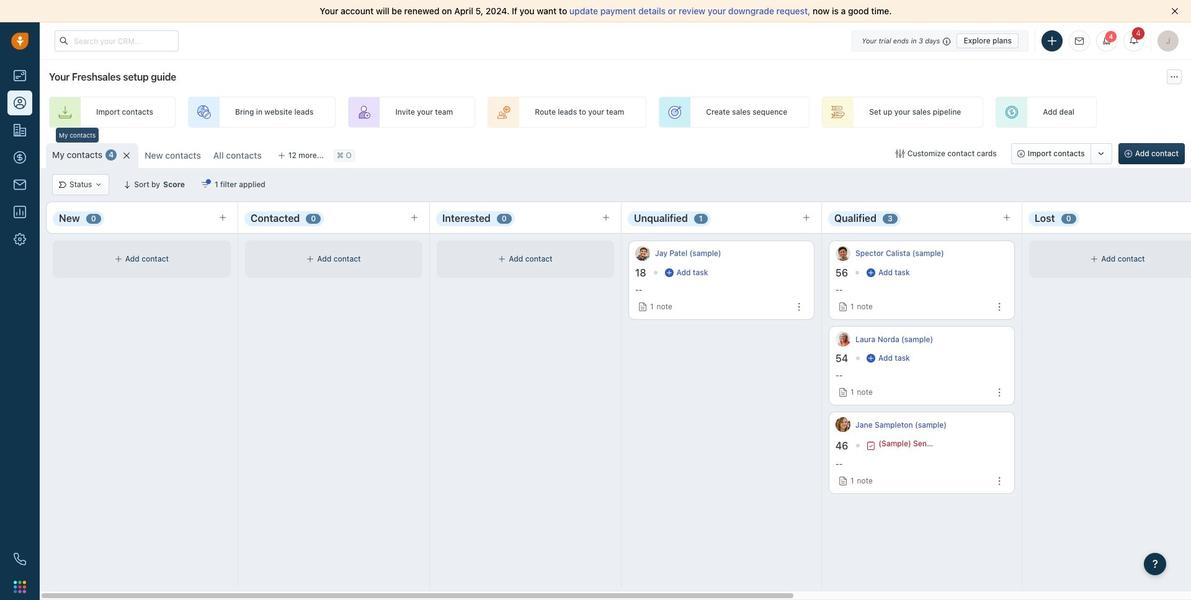 Task type: locate. For each thing, give the bounding box(es) containing it.
group
[[1011, 143, 1112, 164]]

phone element
[[7, 547, 32, 572]]

j image
[[635, 246, 650, 261]]

send email image
[[1075, 37, 1084, 45]]

container_wx8msf4aqz5i3rn1 image
[[896, 150, 904, 158], [201, 181, 210, 189], [95, 181, 103, 189], [1091, 256, 1098, 263], [665, 269, 673, 277], [867, 354, 875, 363]]

container_wx8msf4aqz5i3rn1 image
[[59, 181, 66, 189], [115, 256, 122, 263], [307, 256, 314, 263], [498, 256, 506, 263], [867, 269, 875, 277], [867, 442, 876, 450]]

s image
[[836, 246, 850, 261]]

close image
[[1171, 7, 1179, 15]]

j image
[[836, 418, 850, 433]]



Task type: describe. For each thing, give the bounding box(es) containing it.
l image
[[836, 332, 850, 347]]

phone image
[[14, 553, 26, 566]]

freshworks switcher image
[[14, 581, 26, 594]]

Search your CRM... text field
[[55, 30, 179, 51]]



